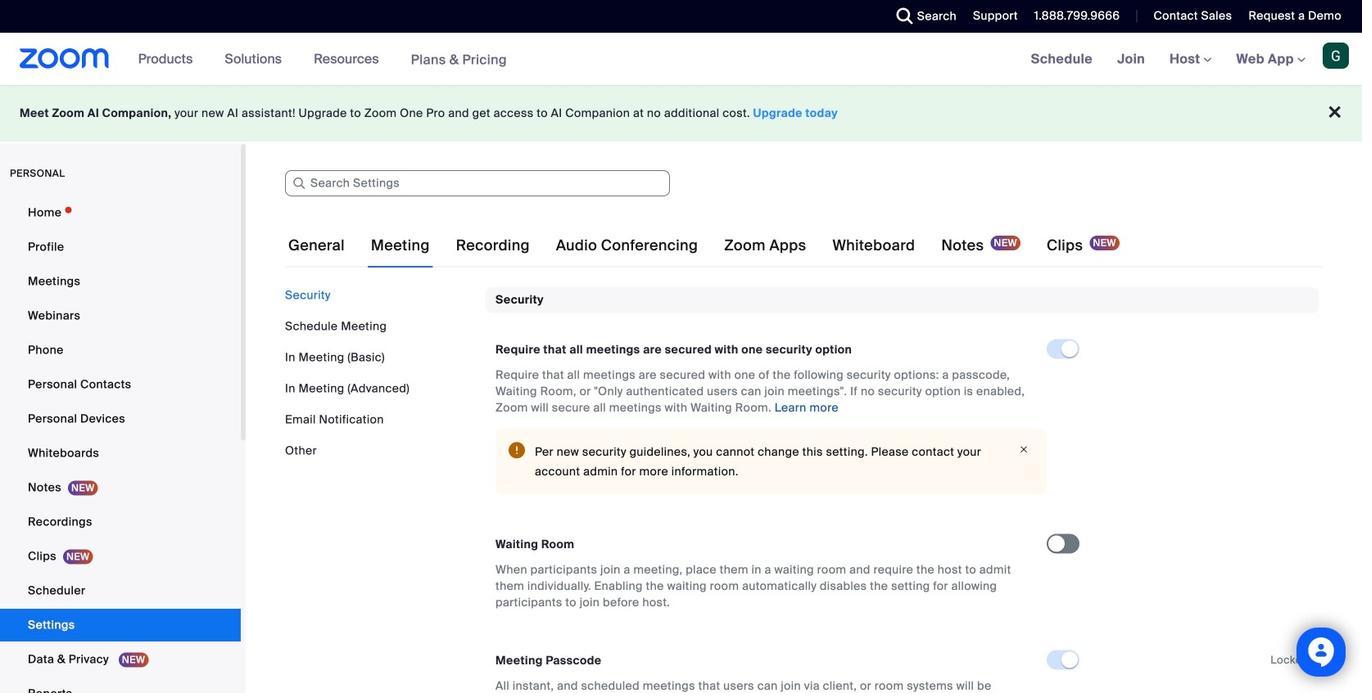 Task type: describe. For each thing, give the bounding box(es) containing it.
tabs of my account settings page tab list
[[285, 223, 1123, 269]]

warning image
[[509, 443, 525, 459]]

meetings navigation
[[1019, 33, 1362, 86]]

alert inside security element
[[496, 430, 1047, 495]]



Task type: vqa. For each thing, say whether or not it's contained in the screenshot.
the "Personal Menu" 'menu'
yes



Task type: locate. For each thing, give the bounding box(es) containing it.
footer
[[0, 85, 1362, 142]]

security element
[[486, 288, 1319, 694]]

Search Settings text field
[[285, 170, 670, 197]]

menu bar
[[285, 288, 474, 460]]

personal menu menu
[[0, 197, 241, 694]]

alert
[[496, 430, 1047, 495]]

profile picture image
[[1323, 43, 1349, 69]]

product information navigation
[[126, 33, 519, 86]]

close image
[[1014, 443, 1034, 457]]

banner
[[0, 33, 1362, 86]]

zoom logo image
[[20, 48, 109, 69]]



